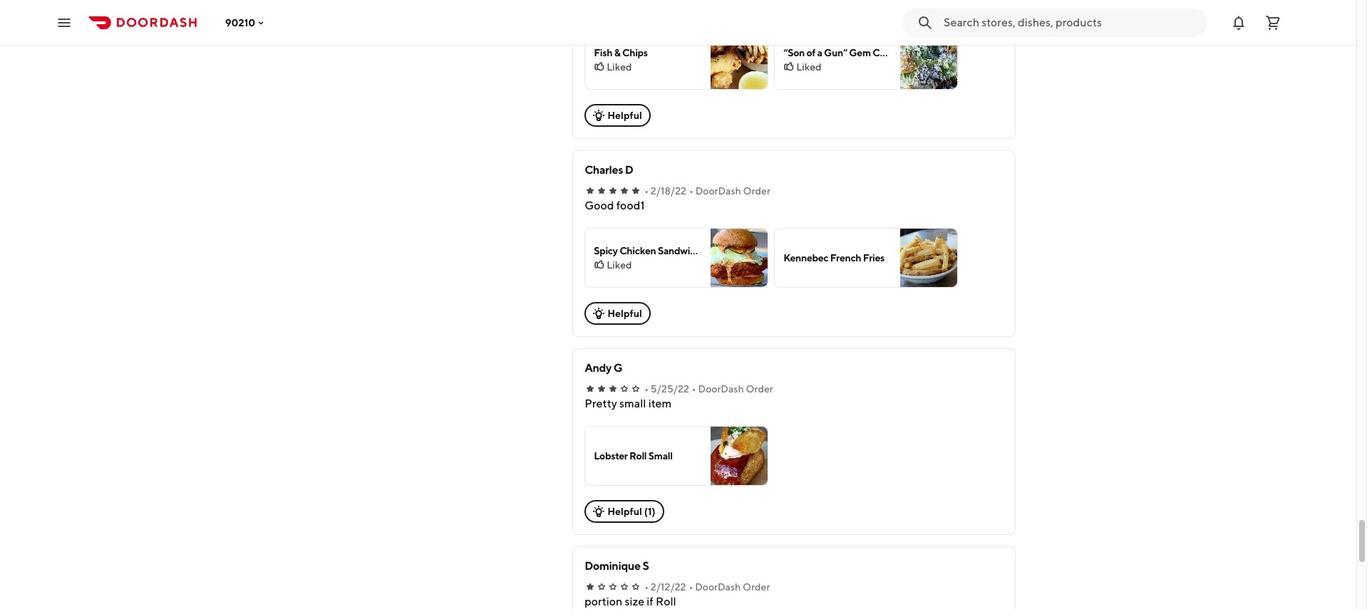 Task type: locate. For each thing, give the bounding box(es) containing it.
liked for of
[[796, 61, 822, 73]]

d
[[625, 163, 633, 177]]

• left 2/18/22
[[645, 185, 649, 197]]

liked
[[607, 61, 632, 73], [796, 61, 822, 73], [607, 260, 632, 271]]

order for s
[[743, 582, 770, 593]]

doordash
[[696, 185, 741, 197], [698, 384, 744, 395], [695, 582, 741, 593]]

doordash for dominique s
[[695, 582, 741, 593]]

2 helpful from the top
[[608, 308, 642, 319]]

"son of a gun" gem caesar salad
[[784, 47, 929, 58]]

helpful button up g
[[585, 302, 651, 325]]

5/25/22
[[651, 384, 689, 395]]

1 helpful from the top
[[608, 110, 642, 121]]

spicy chicken sandwich
[[594, 245, 701, 257]]

doordash for andy g
[[698, 384, 744, 395]]

• down s
[[645, 582, 649, 593]]

2/18/22
[[651, 185, 687, 197]]

chicken
[[620, 245, 656, 257]]

0 vertical spatial helpful button
[[585, 104, 651, 127]]

2 vertical spatial doordash
[[695, 582, 741, 593]]

"son
[[784, 47, 805, 58]]

0 vertical spatial doordash
[[696, 185, 741, 197]]

• right 2/12/22
[[689, 582, 693, 593]]

liked down of
[[796, 61, 822, 73]]

fish & chips image
[[711, 31, 768, 89]]

0 vertical spatial helpful
[[608, 110, 642, 121]]

helpful button
[[585, 104, 651, 127], [585, 302, 651, 325]]

g
[[614, 361, 623, 375]]

charles d
[[585, 163, 633, 177]]

90210 button
[[225, 17, 267, 28]]

liked down the fish & chips
[[607, 61, 632, 73]]

fish & chips
[[594, 47, 648, 58]]

open menu image
[[56, 14, 73, 31]]

doordash right 2/18/22
[[696, 185, 741, 197]]

0 items, open order cart image
[[1265, 14, 1282, 31]]

order for d
[[743, 185, 771, 197]]

helpful (1) button
[[585, 500, 664, 523]]

roll
[[630, 451, 647, 462]]

1 vertical spatial helpful button
[[585, 302, 651, 325]]

1 vertical spatial order
[[746, 384, 773, 395]]

andy
[[585, 361, 612, 375]]

salad
[[905, 47, 929, 58]]

1 vertical spatial helpful
[[608, 308, 642, 319]]

small
[[649, 451, 673, 462]]

dominique s
[[585, 560, 649, 573]]

order
[[743, 185, 771, 197], [746, 384, 773, 395], [743, 582, 770, 593]]

&
[[614, 47, 621, 58]]

doordash right 2/12/22
[[695, 582, 741, 593]]

3 helpful from the top
[[608, 506, 642, 518]]

Store search: begin typing to search for stores available on DoorDash text field
[[944, 15, 1199, 30]]

• 2/18/22 • doordash order
[[645, 185, 771, 197]]

• left 5/25/22
[[645, 384, 649, 395]]

charles
[[585, 163, 623, 177]]

liked down spicy
[[607, 260, 632, 271]]

2 vertical spatial order
[[743, 582, 770, 593]]

gem
[[849, 47, 871, 58]]

helpful up g
[[608, 308, 642, 319]]

•
[[645, 185, 649, 197], [689, 185, 694, 197], [645, 384, 649, 395], [692, 384, 696, 395], [645, 582, 649, 593], [689, 582, 693, 593]]

helpful up d
[[608, 110, 642, 121]]

1 vertical spatial doordash
[[698, 384, 744, 395]]

2 vertical spatial helpful
[[608, 506, 642, 518]]

lobster roll small
[[594, 451, 673, 462]]

helpful button up the charles d
[[585, 104, 651, 127]]

helpful
[[608, 110, 642, 121], [608, 308, 642, 319], [608, 506, 642, 518]]

helpful inside helpful (1) button
[[608, 506, 642, 518]]

caesar
[[873, 47, 903, 58]]

2 helpful button from the top
[[585, 302, 651, 325]]

doordash right 5/25/22
[[698, 384, 744, 395]]

helpful left the (1)
[[608, 506, 642, 518]]

kennebec french fries image
[[901, 229, 958, 287]]

0 vertical spatial order
[[743, 185, 771, 197]]



Task type: vqa. For each thing, say whether or not it's contained in the screenshot.
The Order for D
yes



Task type: describe. For each thing, give the bounding box(es) containing it.
90210
[[225, 17, 255, 28]]

kennebec
[[784, 252, 829, 264]]

helpful for first helpful button
[[608, 110, 642, 121]]

lobster
[[594, 451, 628, 462]]

chips
[[622, 47, 648, 58]]

gun"
[[824, 47, 848, 58]]

fish
[[594, 47, 613, 58]]

doordash for charles d
[[696, 185, 741, 197]]

french
[[830, 252, 861, 264]]

spicy
[[594, 245, 618, 257]]

spicy chicken sandwich image
[[711, 229, 768, 287]]

"son of a gun" gem caesar salad image
[[901, 31, 958, 89]]

notification bell image
[[1231, 14, 1248, 31]]

lobster roll small button
[[585, 426, 769, 486]]

• right 5/25/22
[[692, 384, 696, 395]]

andy g
[[585, 361, 623, 375]]

s
[[643, 560, 649, 573]]

(1)
[[644, 506, 656, 518]]

of
[[807, 47, 816, 58]]

lobster roll small image
[[711, 427, 768, 486]]

sandwich
[[658, 245, 701, 257]]

• 2/12/22 • doordash order
[[645, 582, 770, 593]]

a
[[817, 47, 822, 58]]

dominique
[[585, 560, 641, 573]]

fries
[[863, 252, 885, 264]]

1 helpful button from the top
[[585, 104, 651, 127]]

order for g
[[746, 384, 773, 395]]

helpful (1)
[[608, 506, 656, 518]]

2/12/22
[[651, 582, 686, 593]]

• 5/25/22 • doordash order
[[645, 384, 773, 395]]

liked for &
[[607, 61, 632, 73]]

• right 2/18/22
[[689, 185, 694, 197]]

kennebec french fries
[[784, 252, 885, 264]]

liked for chicken
[[607, 260, 632, 271]]

helpful for first helpful button from the bottom of the page
[[608, 308, 642, 319]]

kennebec french fries button
[[774, 228, 958, 288]]



